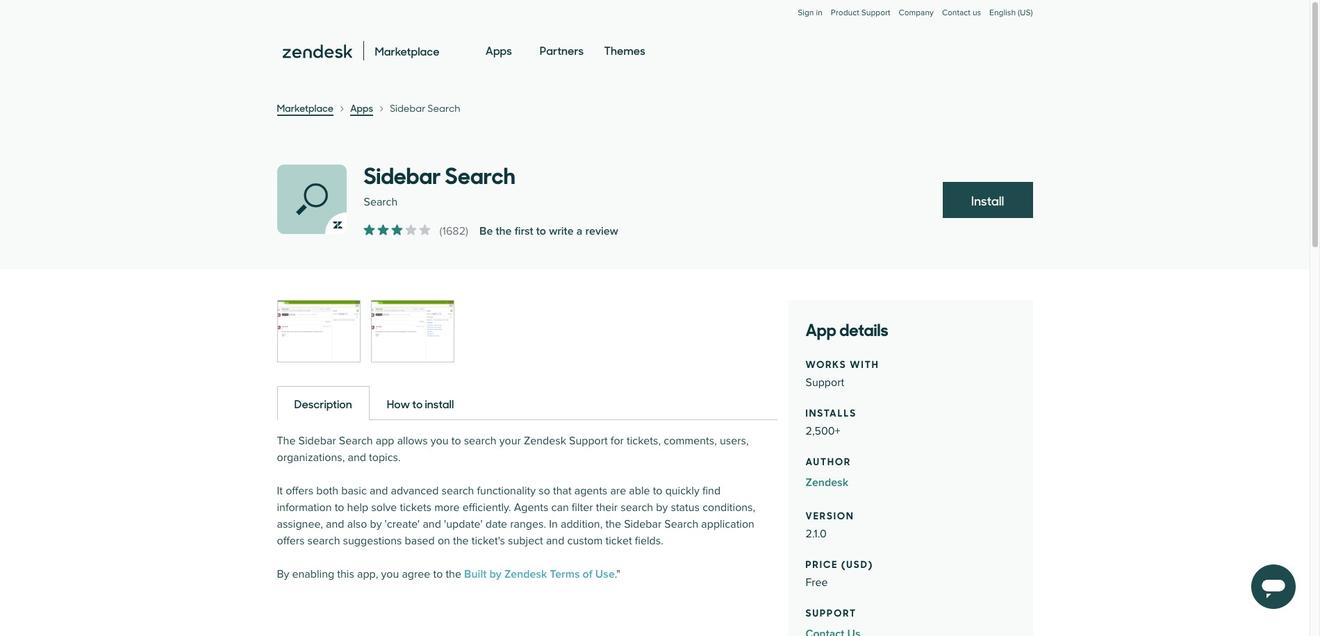 Task type: vqa. For each thing, say whether or not it's contained in the screenshot.
Private
no



Task type: locate. For each thing, give the bounding box(es) containing it.
and down in
[[546, 534, 564, 548]]

functionality
[[477, 484, 536, 498]]

support left for in the left of the page
[[569, 434, 608, 448]]

zendesk down author
[[806, 476, 849, 490]]

1 preview image of app image from the left
[[278, 301, 360, 362]]

star fill image
[[364, 224, 375, 236], [392, 224, 403, 236], [405, 224, 417, 236], [419, 224, 430, 236]]

tickets,
[[627, 434, 661, 448]]

0 horizontal spatial apps link
[[350, 101, 373, 116]]

search inside the sidebar search app allows you to search your zendesk support for tickets, comments, users, organizations, and topics.
[[339, 434, 373, 448]]

the sidebar search app allows you to search your zendesk support for tickets, comments, users, organizations, and topics.
[[277, 434, 749, 465]]

efficiently.
[[463, 501, 511, 515]]

(us)
[[1018, 8, 1033, 18]]

built by zendesk terms of use link
[[464, 568, 615, 582]]

1 vertical spatial zendesk
[[806, 476, 849, 490]]

search
[[464, 434, 497, 448], [442, 484, 474, 498], [621, 501, 653, 515], [308, 534, 340, 548]]

version
[[806, 508, 854, 523]]

offers up information at left bottom
[[286, 484, 313, 498]]

offers down assignee,
[[277, 534, 305, 548]]

english
[[990, 8, 1016, 18]]

details
[[840, 316, 889, 341]]

and up the on
[[423, 518, 441, 532]]

and up solve
[[370, 484, 388, 498]]

0 vertical spatial apps
[[486, 42, 512, 58]]

the down 'update'
[[453, 534, 469, 548]]

1 vertical spatial apps link
[[350, 101, 373, 116]]

."
[[615, 568, 620, 582]]

product support
[[831, 8, 891, 18]]

are
[[610, 484, 626, 498]]

it offers both basic and advanced search functionality so that agents are able to quickly find information to help solve tickets more efficiently. agents can filter their search by status conditions, assignee, and also by 'create' and 'update' date ranges. in addition, the sidebar search application offers search suggestions based on the ticket's subject and custom ticket fields.
[[277, 484, 756, 548]]

can
[[551, 501, 569, 515]]

app
[[806, 316, 836, 341]]

3 star fill image from the left
[[405, 224, 417, 236]]

1 horizontal spatial apps
[[486, 42, 512, 58]]

1 vertical spatial offers
[[277, 534, 305, 548]]

the
[[496, 224, 512, 238], [606, 518, 621, 532], [453, 534, 469, 548], [446, 568, 461, 582]]

apps link right marketplace link
[[350, 101, 373, 116]]

sidebar inside sidebar search search
[[364, 158, 441, 190]]

marketplace
[[277, 101, 334, 115]]

apps link
[[486, 31, 512, 71], [350, 101, 373, 116]]

support down free
[[806, 605, 857, 620]]

fields.
[[635, 534, 664, 548]]

ticket
[[606, 534, 632, 548]]

zendesk down subject
[[504, 568, 547, 582]]

support
[[862, 8, 891, 18], [806, 376, 844, 390], [569, 434, 608, 448], [806, 605, 857, 620]]

marketplace link
[[277, 101, 334, 116]]

to down install
[[451, 434, 461, 448]]

tickets
[[400, 501, 432, 515]]

the left built
[[446, 568, 461, 582]]

product support link
[[831, 8, 891, 18]]

the right the be
[[496, 224, 512, 238]]

in
[[816, 8, 823, 18]]

1 vertical spatial apps
[[350, 101, 373, 115]]

install
[[971, 192, 1004, 209]]

2 horizontal spatial by
[[656, 501, 668, 515]]

support down works
[[806, 376, 844, 390]]

how
[[387, 396, 410, 411]]

2,500+
[[806, 425, 841, 438]]

2 star fill image from the left
[[392, 224, 403, 236]]

use
[[595, 568, 615, 582]]

0 vertical spatial zendesk
[[524, 434, 566, 448]]

0 horizontal spatial preview image of app image
[[278, 301, 360, 362]]

1 vertical spatial by
[[370, 518, 382, 532]]

to
[[536, 224, 546, 238], [412, 396, 423, 411], [451, 434, 461, 448], [653, 484, 663, 498], [335, 501, 344, 515], [433, 568, 443, 582]]

app details
[[806, 316, 889, 341]]

so
[[539, 484, 550, 498]]

by left status
[[656, 501, 668, 515]]

search up 'more'
[[442, 484, 474, 498]]

search down able at the left bottom
[[621, 501, 653, 515]]

0 horizontal spatial apps
[[350, 101, 373, 115]]

contact
[[942, 8, 971, 18]]

1 horizontal spatial apps link
[[486, 31, 512, 71]]

this
[[337, 568, 354, 582]]

support inside global-navigation-secondary element
[[862, 8, 891, 18]]

by
[[656, 501, 668, 515], [370, 518, 382, 532], [490, 568, 502, 582]]

sidebar
[[390, 101, 426, 115], [364, 158, 441, 190], [299, 434, 336, 448], [624, 518, 662, 532]]

also
[[347, 518, 367, 532]]

sidebar inside it offers both basic and advanced search functionality so that agents are able to quickly find information to help solve tickets more efficiently. agents can filter their search by status conditions, assignee, and also by 'create' and 'update' date ranges. in addition, the sidebar search application offers search suggestions based on the ticket's subject and custom ticket fields.
[[624, 518, 662, 532]]

version 2.1.0
[[806, 508, 854, 541]]

by up the suggestions in the left bottom of the page
[[370, 518, 382, 532]]

support inside the sidebar search app allows you to search your zendesk support for tickets, comments, users, organizations, and topics.
[[569, 434, 608, 448]]

topics.
[[369, 451, 401, 465]]

sign in
[[798, 8, 823, 18]]

1 horizontal spatial by
[[490, 568, 502, 582]]

support right product
[[862, 8, 891, 18]]

global-navigation-secondary element
[[277, 0, 1033, 32]]

sign
[[798, 8, 814, 18]]

'update'
[[444, 518, 483, 532]]

search left the your
[[464, 434, 497, 448]]

1 star fill image from the left
[[364, 224, 375, 236]]

free
[[806, 576, 828, 590]]

apps left the partners
[[486, 42, 512, 58]]

2.1.0
[[806, 527, 827, 541]]

status
[[671, 501, 700, 515]]

you right allows
[[431, 434, 449, 448]]

able
[[629, 484, 650, 498]]

to right how
[[412, 396, 423, 411]]

tab list
[[277, 386, 777, 420]]

0 horizontal spatial by
[[370, 518, 382, 532]]

help
[[347, 501, 368, 515]]

0 vertical spatial you
[[431, 434, 449, 448]]

'create'
[[385, 518, 420, 532]]

by right built
[[490, 568, 502, 582]]

ticket's
[[472, 534, 505, 548]]

contact us
[[942, 8, 981, 18]]

0 vertical spatial by
[[656, 501, 668, 515]]

preview image of app image
[[278, 301, 360, 362], [371, 301, 453, 362]]

by enabling this app, you agree to the built by zendesk terms of use ."
[[277, 568, 620, 582]]

search
[[428, 101, 460, 115], [445, 158, 515, 190], [364, 195, 398, 209], [339, 434, 373, 448], [665, 518, 699, 532]]

by
[[277, 568, 289, 582]]

their
[[596, 501, 618, 515]]

0 horizontal spatial you
[[381, 568, 399, 582]]

apps right marketplace
[[350, 101, 373, 115]]

works with support
[[806, 356, 879, 390]]

0 vertical spatial apps link
[[486, 31, 512, 71]]

price
[[806, 557, 838, 571]]

partners link
[[540, 31, 584, 71]]

to inside the sidebar search app allows you to search your zendesk support for tickets, comments, users, organizations, and topics.
[[451, 434, 461, 448]]

1 horizontal spatial you
[[431, 434, 449, 448]]

organizations,
[[277, 451, 345, 465]]

works
[[806, 356, 847, 371]]

installs 2,500+
[[806, 405, 857, 438]]

apps link left partners link
[[486, 31, 512, 71]]

you inside the sidebar search app allows you to search your zendesk support for tickets, comments, users, organizations, and topics.
[[431, 434, 449, 448]]

( 1682 )
[[440, 224, 468, 238]]

themes
[[604, 42, 645, 58]]

zendesk right the your
[[524, 434, 566, 448]]

star fill image
[[378, 224, 389, 236]]

filter
[[572, 501, 593, 515]]

basic
[[341, 484, 367, 498]]

1 vertical spatial you
[[381, 568, 399, 582]]

be the first to write a review
[[479, 224, 618, 238]]

you right app,
[[381, 568, 399, 582]]

and left "topics."
[[348, 451, 366, 465]]

1 horizontal spatial preview image of app image
[[371, 301, 453, 362]]



Task type: describe. For each thing, give the bounding box(es) containing it.
be the first to write a review link
[[479, 223, 618, 240]]

search down assignee,
[[308, 534, 340, 548]]

how to install
[[387, 396, 454, 411]]

install button
[[943, 182, 1033, 218]]

sidebar inside the sidebar search app allows you to search your zendesk support for tickets, comments, users, organizations, and topics.
[[299, 434, 336, 448]]

on
[[438, 534, 450, 548]]

information
[[277, 501, 332, 515]]

agents
[[514, 501, 549, 515]]

assignee,
[[277, 518, 323, 532]]

both
[[316, 484, 338, 498]]

to inside tab list
[[412, 396, 423, 411]]

sidebar search
[[390, 101, 460, 115]]

agree
[[402, 568, 430, 582]]

and inside the sidebar search app allows you to search your zendesk support for tickets, comments, users, organizations, and topics.
[[348, 451, 366, 465]]

the up ticket
[[606, 518, 621, 532]]

for
[[611, 434, 624, 448]]

ranges.
[[510, 518, 546, 532]]

4 star fill image from the left
[[419, 224, 430, 236]]

contact us link
[[942, 8, 981, 18]]

install
[[425, 396, 454, 411]]

product
[[831, 8, 859, 18]]

addition,
[[561, 518, 603, 532]]

app
[[376, 434, 394, 448]]

price (usd) free
[[806, 557, 874, 590]]

of
[[583, 568, 593, 582]]

advanced
[[391, 484, 439, 498]]

1682
[[442, 224, 466, 238]]

sign in link
[[798, 8, 823, 18]]

app,
[[357, 568, 378, 582]]

company
[[899, 8, 934, 18]]

company link
[[899, 8, 934, 32]]

enabling
[[292, 568, 334, 582]]

first
[[515, 224, 533, 238]]

terms
[[550, 568, 580, 582]]

allows
[[397, 434, 428, 448]]

based
[[405, 534, 435, 548]]

tab list containing description
[[277, 386, 777, 420]]

solve
[[371, 501, 397, 515]]

quickly
[[665, 484, 700, 498]]

custom
[[567, 534, 603, 548]]

2 vertical spatial by
[[490, 568, 502, 582]]

write
[[549, 224, 574, 238]]

date
[[486, 518, 507, 532]]

review
[[585, 224, 618, 238]]

english (us) link
[[990, 8, 1033, 32]]

zendesk link
[[806, 475, 1016, 491]]

author
[[806, 454, 851, 468]]

to right agree
[[433, 568, 443, 582]]

find
[[702, 484, 721, 498]]

comments,
[[664, 434, 717, 448]]

search inside the sidebar search app allows you to search your zendesk support for tickets, comments, users, organizations, and topics.
[[464, 434, 497, 448]]

subject
[[508, 534, 543, 548]]

in
[[549, 518, 558, 532]]

zendesk image
[[282, 45, 352, 58]]

2 vertical spatial zendesk
[[504, 568, 547, 582]]

users,
[[720, 434, 749, 448]]

your
[[499, 434, 521, 448]]

0 vertical spatial offers
[[286, 484, 313, 498]]

(
[[440, 224, 442, 238]]

(usd)
[[841, 557, 874, 571]]

to left help
[[335, 501, 344, 515]]

search inside it offers both basic and advanced search functionality so that agents are able to quickly find information to help solve tickets more efficiently. agents can filter their search by status conditions, assignee, and also by 'create' and 'update' date ranges. in addition, the sidebar search application offers search suggestions based on the ticket's subject and custom ticket fields.
[[665, 518, 699, 532]]

suggestions
[[343, 534, 402, 548]]

)
[[466, 224, 468, 238]]

the
[[277, 434, 296, 448]]

sidebar search search
[[364, 158, 515, 209]]

be
[[479, 224, 493, 238]]

built
[[464, 568, 487, 582]]

to right first
[[536, 224, 546, 238]]

that
[[553, 484, 572, 498]]

partners
[[540, 42, 584, 58]]

and left the also
[[326, 518, 344, 532]]

us
[[973, 8, 981, 18]]

description
[[294, 396, 352, 411]]

2 preview image of app image from the left
[[371, 301, 453, 362]]

with
[[850, 356, 879, 371]]

themes link
[[604, 31, 645, 71]]

support inside works with support
[[806, 376, 844, 390]]

zendesk inside the sidebar search app allows you to search your zendesk support for tickets, comments, users, organizations, and topics.
[[524, 434, 566, 448]]

it
[[277, 484, 283, 498]]

to right able at the left bottom
[[653, 484, 663, 498]]

agents
[[574, 484, 608, 498]]

english (us)
[[990, 8, 1033, 18]]



